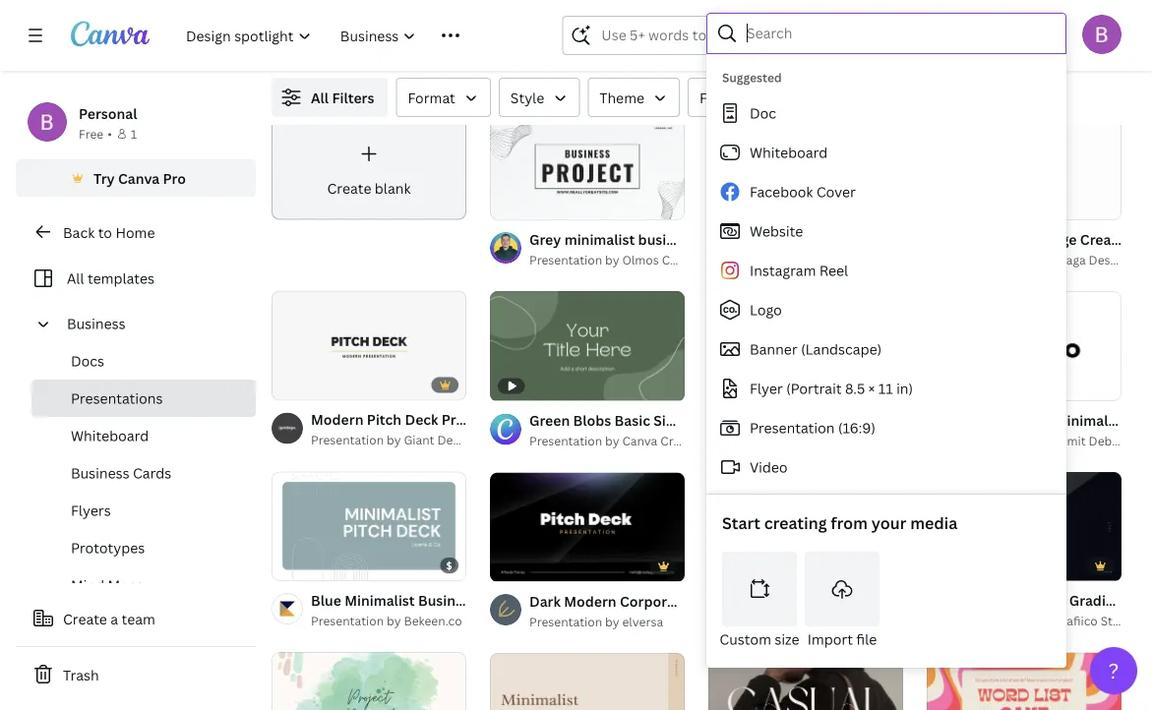 Task type: describe. For each thing, give the bounding box(es) containing it.
presentation by take care creative
[[748, 251, 946, 268]]

deck inside neutral and green contemporary pitch deck presentation by rafiico studio
[[1014, 592, 1047, 611]]

0 vertical spatial whiteboard
[[750, 143, 828, 162]]

×
[[869, 380, 876, 398]]

debnath
[[1089, 432, 1139, 449]]

by down the black and gray gradient professional presentation image
[[1043, 613, 1057, 630]]

brown monochrome simple minimalist presentation template image
[[490, 654, 685, 711]]

business for business
[[67, 315, 126, 333]]

presentation by rafiico studio
[[967, 613, 1139, 630]]

by inside presentation by la-porto co link
[[824, 432, 838, 449]]

presentation down flyer
[[703, 411, 790, 430]]

try canva pro button
[[16, 159, 256, 197]]

take
[[841, 251, 866, 268]]

neutral and green contemporary pitch deck link
[[748, 590, 1047, 612]]

all filters button
[[272, 78, 388, 117]]

?
[[1109, 657, 1120, 685]]

and for green
[[802, 592, 827, 611]]

facebook cover
[[750, 183, 856, 201]]

templates for 17,576 templates
[[314, 65, 381, 84]]

neutral
[[748, 592, 799, 611]]

banner (landscape) link
[[707, 330, 1059, 369]]

olmos
[[623, 251, 659, 268]]

all for all templates
[[67, 269, 84, 288]]

0 vertical spatial creative
[[899, 251, 946, 268]]

creative and minimal portfolio presentation image
[[927, 291, 1122, 401]]

17,576
[[272, 65, 311, 84]]

1 for 1 of 14
[[504, 198, 510, 211]]

flyers link
[[32, 492, 256, 530]]

neutral and green contemporary pitch deck image
[[709, 472, 904, 582]]

start creating from your media
[[723, 513, 958, 534]]

import
[[808, 631, 854, 649]]

creative inside creative and minimal portfo presentation by amit debnath
[[967, 411, 1023, 429]]

instagram
[[750, 261, 817, 280]]

project
[[700, 230, 749, 248]]

by inside presentation by saga design stud link
[[1043, 251, 1057, 268]]

presentation down (portrait
[[750, 419, 835, 438]]

presentation by la-porto co link
[[748, 431, 910, 451]]

1 horizontal spatial design
[[1089, 251, 1128, 268]]

video link
[[707, 448, 1059, 487]]

minimalist
[[565, 230, 635, 248]]

all for all filters
[[311, 88, 329, 107]]

co
[[895, 432, 910, 449]]

business cards link
[[32, 455, 256, 492]]

2 rafiico from the left
[[1060, 613, 1098, 630]]

neutral and green contemporary pitch deck presentation by rafiico studio
[[748, 592, 1047, 630]]

canva inside button
[[118, 169, 160, 188]]

saga
[[1060, 251, 1087, 268]]

whiteboard link for business cards link on the bottom left
[[32, 417, 256, 455]]

and for minimal
[[1027, 411, 1052, 429]]

team
[[122, 610, 155, 629]]

1 of 14 link
[[490, 110, 685, 220]]

in)
[[897, 380, 914, 398]]

presentation inside grey minimalist business project presentation presentation by olmos carlos
[[530, 251, 603, 268]]

17,576 templates
[[272, 65, 381, 84]]

import file
[[808, 631, 877, 649]]

presentation left template
[[442, 410, 528, 429]]

by inside green blobs basic simple presentation presentation by canva creative studio
[[606, 433, 620, 449]]

logo link
[[707, 290, 1059, 330]]

grey
[[530, 230, 561, 248]]

(16:9)
[[839, 419, 876, 438]]

filters
[[332, 88, 375, 107]]

porto
[[860, 432, 892, 449]]

modern pitch deck presentation template presentation by giant design
[[311, 410, 594, 448]]

facebook cover link
[[707, 172, 1059, 212]]

black and gray gradient professional presentation image
[[927, 472, 1122, 582]]

create a team
[[63, 610, 155, 629]]

presentation (16:9)
[[750, 419, 876, 438]]

create blank link
[[272, 110, 467, 220]]

home
[[116, 223, 155, 242]]

format
[[408, 88, 456, 107]]

blobs
[[573, 411, 612, 430]]

banner (landscape)
[[750, 340, 882, 359]]

presentation down "contemporary"
[[967, 613, 1040, 630]]

presentation by canva creative studio link
[[530, 431, 749, 451]]

brown minimalist casual fashion collection presentation image
[[709, 653, 904, 711]]

flyer (portrait 8.5 × 11 in) link
[[707, 369, 1059, 409]]

amit
[[1060, 432, 1087, 449]]

blue minimalist business pitch deck presentation image
[[272, 472, 467, 581]]

giant
[[404, 432, 435, 448]]

20
[[312, 558, 325, 572]]

studio for contemporary
[[883, 613, 920, 630]]

instagram reel
[[750, 261, 849, 280]]

presentation down presentation
[[748, 251, 821, 268]]

1 for 1 of 16
[[504, 559, 510, 573]]

green inside neutral and green contemporary pitch deck presentation by rafiico studio
[[831, 592, 871, 611]]

grey minimalist business project presentation presentation by olmos carlos
[[530, 230, 838, 268]]

create a blank presentation element
[[272, 110, 467, 220]]

creative and minimal portfo presentation by amit debnath
[[967, 411, 1154, 449]]

presentation inside 'link'
[[311, 613, 384, 629]]

modern
[[311, 410, 364, 429]]

docs link
[[32, 343, 256, 380]]

cover
[[817, 183, 856, 201]]

pitch inside modern pitch deck presentation template presentation by giant design
[[367, 410, 402, 429]]

1 of 16 link
[[490, 473, 685, 582]]

cream neutral minimalist new business pitch deck presentation image
[[709, 110, 904, 220]]

mind maps link
[[32, 567, 256, 604]]

•
[[108, 126, 112, 142]]

by inside modern pitch deck presentation template presentation by giant design
[[387, 432, 401, 448]]

modern pitch deck presentation template image
[[272, 291, 467, 400]]

custom size
[[720, 631, 800, 649]]

grey minimalist business project presentation link
[[530, 228, 838, 250]]

presentation inside neutral and green contemporary pitch deck presentation by rafiico studio
[[748, 613, 821, 630]]

1 for 1
[[131, 126, 137, 142]]

all templates
[[67, 269, 155, 288]]

trash
[[63, 666, 99, 685]]

presentation by bekeen.co link
[[311, 611, 467, 631]]

business cards
[[71, 464, 172, 483]]

theme
[[600, 88, 645, 107]]

website link
[[707, 212, 1059, 251]]

pitch inside neutral and green contemporary pitch deck presentation by rafiico studio
[[976, 592, 1011, 611]]

green blobs basic simple presentation link
[[530, 410, 790, 431]]

by inside presentation by bekeen.co 'link'
[[387, 613, 401, 629]]

a
[[111, 610, 118, 629]]



Task type: locate. For each thing, give the bounding box(es) containing it.
green
[[530, 411, 570, 430], [831, 592, 871, 611]]

1 of 14
[[504, 198, 543, 211]]

top level navigation element
[[173, 16, 515, 55], [173, 16, 515, 55]]

0 horizontal spatial studio
[[711, 433, 749, 449]]

1 horizontal spatial green
[[831, 592, 871, 611]]

file
[[857, 631, 877, 649]]

0 horizontal spatial canva
[[118, 169, 160, 188]]

whiteboard up facebook
[[750, 143, 828, 162]]

all inside button
[[311, 88, 329, 107]]

by inside presentation by elversa link
[[606, 614, 620, 630]]

1 horizontal spatial canva
[[623, 433, 658, 449]]

1 vertical spatial pitch
[[976, 592, 1011, 611]]

deck inside modern pitch deck presentation template presentation by giant design
[[405, 410, 439, 429]]

1 horizontal spatial all
[[311, 88, 329, 107]]

media
[[911, 513, 958, 534]]

creative inside green blobs basic simple presentation presentation by canva creative studio
[[661, 433, 709, 449]]

create for create blank
[[327, 179, 372, 198]]

stud
[[1131, 251, 1154, 268]]

1 horizontal spatial presentation by rafiico studio link
[[967, 612, 1139, 632]]

prototypes
[[71, 539, 145, 558]]

by
[[606, 251, 620, 268], [824, 251, 838, 268], [1043, 251, 1057, 268], [387, 432, 401, 448], [824, 432, 838, 449], [1043, 432, 1057, 449], [606, 433, 620, 449], [387, 613, 401, 629], [824, 613, 838, 630], [1043, 613, 1057, 630], [606, 614, 620, 630]]

8.5
[[846, 380, 866, 398]]

1 vertical spatial templates
[[88, 269, 155, 288]]

2 horizontal spatial creative
[[967, 411, 1023, 429]]

1 presentation by rafiico studio link from the left
[[748, 612, 920, 632]]

1 horizontal spatial whiteboard
[[750, 143, 828, 162]]

1 vertical spatial design
[[438, 432, 476, 448]]

presentation left saga
[[967, 251, 1040, 268]]

by left la-
[[824, 432, 838, 449]]

facebook
[[750, 183, 814, 201]]

0 horizontal spatial green
[[530, 411, 570, 430]]

deck up presentation by rafiico studio
[[1014, 592, 1047, 611]]

presentation by amit debnath link
[[967, 431, 1139, 451]]

green inside green blobs basic simple presentation presentation by canva creative studio
[[530, 411, 570, 430]]

presentation by elversa
[[530, 614, 664, 630]]

1 horizontal spatial rafiico
[[1060, 613, 1098, 630]]

mind
[[71, 576, 104, 595]]

0 horizontal spatial rafiico
[[841, 613, 880, 630]]

pitch up presentation by giant design link
[[367, 410, 402, 429]]

by inside neutral and green contemporary pitch deck presentation by rafiico studio
[[824, 613, 838, 630]]

presentation down template
[[530, 433, 603, 449]]

by down minimalist
[[606, 251, 620, 268]]

1 horizontal spatial whiteboard link
[[707, 133, 1059, 172]]

1 horizontal spatial deck
[[1014, 592, 1047, 611]]

by left bekeen.co
[[387, 613, 401, 629]]

14
[[530, 198, 543, 211]]

of left 20
[[294, 558, 309, 572]]

presentations
[[71, 389, 163, 408]]

all down 17,576 templates
[[311, 88, 329, 107]]

1
[[131, 126, 137, 142], [504, 198, 510, 211], [286, 558, 291, 572], [504, 559, 510, 573]]

back
[[63, 223, 95, 242]]

maps
[[108, 576, 144, 595]]

templates
[[314, 65, 381, 84], [88, 269, 155, 288]]

portfo
[[1112, 411, 1154, 429]]

templates down "back to home"
[[88, 269, 155, 288]]

0 horizontal spatial design
[[438, 432, 476, 448]]

try canva pro
[[94, 169, 186, 188]]

bekeen.co
[[404, 613, 462, 629]]

create blank
[[327, 179, 411, 198]]

0 vertical spatial green
[[530, 411, 570, 430]]

by inside creative and minimal portfo presentation by amit debnath
[[1043, 432, 1057, 449]]

create left a
[[63, 610, 107, 629]]

start
[[723, 513, 761, 534]]

docs
[[71, 352, 104, 371]]

business link
[[59, 305, 244, 343]]

0 horizontal spatial all
[[67, 269, 84, 288]]

1 vertical spatial green
[[831, 592, 871, 611]]

1 vertical spatial whiteboard
[[71, 427, 149, 445]]

studio down green blobs basic simple presentation link
[[711, 433, 749, 449]]

0 vertical spatial all
[[311, 88, 329, 107]]

by inside presentation by take care creative link
[[824, 251, 838, 268]]

1 vertical spatial whiteboard link
[[32, 417, 256, 455]]

1 vertical spatial create
[[63, 610, 107, 629]]

0 vertical spatial business
[[67, 315, 126, 333]]

from
[[831, 513, 868, 534]]

rafiico inside neutral and green contemporary pitch deck presentation by rafiico studio
[[841, 613, 880, 630]]

presentation by rafiico studio link down neutral
[[748, 612, 920, 632]]

0 horizontal spatial deck
[[405, 410, 439, 429]]

minimal
[[1055, 411, 1109, 429]]

whiteboard
[[750, 143, 828, 162], [71, 427, 149, 445]]

0 vertical spatial templates
[[314, 65, 381, 84]]

green left blobs
[[530, 411, 570, 430]]

to
[[98, 223, 112, 242]]

presentation down creative and minimal portfo link
[[967, 432, 1040, 449]]

modern pitch deck presentation template link
[[311, 409, 594, 430]]

whiteboard link for facebook cover link
[[707, 133, 1059, 172]]

0 vertical spatial canva
[[118, 169, 160, 188]]

back to home
[[63, 223, 155, 242]]

0 horizontal spatial create
[[63, 610, 107, 629]]

rafiico up the file
[[841, 613, 880, 630]]

1 vertical spatial and
[[802, 592, 827, 611]]

presentation up video
[[748, 432, 821, 449]]

1 vertical spatial canva
[[623, 433, 658, 449]]

search search field up the doc link
[[747, 15, 1053, 52]]

try
[[94, 169, 115, 188]]

of left 16
[[513, 559, 527, 573]]

whiteboard down presentations
[[71, 427, 149, 445]]

1 vertical spatial creative
[[967, 411, 1023, 429]]

free •
[[79, 126, 112, 142]]

templates up all filters
[[314, 65, 381, 84]]

1 horizontal spatial templates
[[314, 65, 381, 84]]

1 rafiico from the left
[[841, 613, 880, 630]]

2 presentation by rafiico studio link from the left
[[967, 612, 1139, 632]]

0 horizontal spatial creative
[[661, 433, 709, 449]]

1 vertical spatial deck
[[1014, 592, 1047, 611]]

2 horizontal spatial studio
[[1101, 613, 1139, 630]]

banner
[[750, 340, 798, 359]]

pro
[[163, 169, 186, 188]]

create left blank
[[327, 179, 372, 198]]

instagram reel link
[[707, 251, 1059, 290]]

business for business cards
[[71, 464, 130, 483]]

business up "flyers"
[[71, 464, 130, 483]]

creative and minimal portfo link
[[967, 409, 1154, 431]]

presentation by saga design stud
[[967, 251, 1154, 268]]

1 left 14
[[504, 198, 510, 211]]

1 vertical spatial business
[[71, 464, 130, 483]]

by down blobs
[[606, 433, 620, 449]]

presentation by rafiico studio link for presentation by la-porto co
[[748, 612, 920, 632]]

0 horizontal spatial templates
[[88, 269, 155, 288]]

dark modern corporate app development startup pitch deck presentation image
[[490, 473, 685, 582]]

presentation by elversa link
[[530, 612, 685, 632]]

by left saga
[[1043, 251, 1057, 268]]

1 horizontal spatial pitch
[[976, 592, 1011, 611]]

feature button
[[688, 78, 786, 117]]

presentation down modern
[[311, 432, 384, 448]]

1 of 20
[[286, 558, 325, 572]]

of left 14
[[513, 198, 527, 211]]

1 horizontal spatial and
[[1027, 411, 1052, 429]]

contemporary
[[875, 592, 973, 611]]

Search search field
[[747, 15, 1053, 52], [602, 17, 786, 54]]

0 horizontal spatial whiteboard link
[[32, 417, 256, 455]]

green up import file
[[831, 592, 871, 611]]

create for create a team
[[63, 610, 107, 629]]

business up docs
[[67, 315, 126, 333]]

by inside grey minimalist business project presentation presentation by olmos carlos
[[606, 251, 620, 268]]

design left "stud"
[[1089, 251, 1128, 268]]

business
[[639, 230, 697, 248]]

presentation by rafiico studio link up the ?
[[967, 612, 1139, 632]]

feature
[[700, 88, 751, 107]]

1 left 16
[[504, 559, 510, 573]]

prototypes link
[[32, 530, 256, 567]]

simple
[[654, 411, 700, 430]]

0 vertical spatial pitch
[[367, 410, 402, 429]]

1 right •
[[131, 126, 137, 142]]

la-
[[841, 432, 860, 449]]

elversa
[[623, 614, 664, 630]]

presentation (16:9) link
[[707, 409, 1059, 448]]

presentation by giant design link
[[311, 430, 476, 450]]

0 horizontal spatial and
[[802, 592, 827, 611]]

and inside neutral and green contemporary pitch deck presentation by rafiico studio
[[802, 592, 827, 611]]

creating
[[765, 513, 828, 534]]

all filters
[[311, 88, 375, 107]]

trash link
[[16, 656, 256, 695]]

0 vertical spatial whiteboard link
[[707, 133, 1059, 172]]

by left elversa
[[606, 614, 620, 630]]

canva down basic
[[623, 433, 658, 449]]

search search field up feature
[[602, 17, 786, 54]]

canva inside green blobs basic simple presentation presentation by canva creative studio
[[623, 433, 658, 449]]

green blobs basic simple presentation presentation by canva creative studio
[[530, 411, 790, 449]]

presentation down 20
[[311, 613, 384, 629]]

grey minimalist business project presentation image
[[490, 110, 685, 220]]

creative right care
[[899, 251, 946, 268]]

minimalist beige cream brand proposal presentation image
[[927, 110, 1122, 220]]

creative up presentation by amit debnath link
[[967, 411, 1023, 429]]

of for green blobs basic simple presentation
[[513, 559, 527, 573]]

0 horizontal spatial whiteboard
[[71, 427, 149, 445]]

2 vertical spatial creative
[[661, 433, 709, 449]]

studio inside green blobs basic simple presentation presentation by canva creative studio
[[711, 433, 749, 449]]

rafiico
[[841, 613, 880, 630], [1060, 613, 1098, 630]]

1 horizontal spatial create
[[327, 179, 372, 198]]

1 horizontal spatial creative
[[899, 251, 946, 268]]

personal
[[79, 104, 137, 123]]

pitch up presentation by rafiico studio
[[976, 592, 1011, 611]]

by down creative and minimal portfo link
[[1043, 432, 1057, 449]]

of for modern pitch deck presentation template
[[294, 558, 309, 572]]

1 of 20 link
[[272, 472, 467, 581]]

whiteboard link up cards
[[32, 417, 256, 455]]

website
[[750, 222, 804, 241]]

templates for all templates
[[88, 269, 155, 288]]

presentation
[[752, 230, 838, 248]]

blank
[[375, 179, 411, 198]]

0 horizontal spatial presentation by rafiico studio link
[[748, 612, 920, 632]]

presentation inside creative and minimal portfo presentation by amit debnath
[[967, 432, 1040, 449]]

beige brown minimal organic creative project presentation image
[[272, 653, 467, 711]]

whiteboard link up cover
[[707, 133, 1059, 172]]

1 left 20
[[286, 558, 291, 572]]

presentation by rafiico studio link
[[748, 612, 920, 632], [967, 612, 1139, 632]]

canva right try
[[118, 169, 160, 188]]

and up presentation by amit debnath link
[[1027, 411, 1052, 429]]

logo
[[750, 301, 782, 319]]

all down the back
[[67, 269, 84, 288]]

None search field
[[563, 16, 799, 55]]

presentation by rafiico studio link for presentation by amit debnath
[[967, 612, 1139, 632]]

design down modern pitch deck presentation template "link"
[[438, 432, 476, 448]]

create inside button
[[63, 610, 107, 629]]

presentation up size
[[748, 613, 821, 630]]

and inside creative and minimal portfo presentation by amit debnath
[[1027, 411, 1052, 429]]

1 vertical spatial all
[[67, 269, 84, 288]]

0 vertical spatial and
[[1027, 411, 1052, 429]]

studio for simple
[[711, 433, 749, 449]]

presentation down 16
[[530, 614, 603, 630]]

0 vertical spatial deck
[[405, 410, 439, 429]]

0 horizontal spatial pitch
[[367, 410, 402, 429]]

style button
[[499, 78, 580, 117]]

bob builder image
[[1083, 15, 1122, 54]]

0 vertical spatial design
[[1089, 251, 1128, 268]]

rafiico up ? "dropdown button"
[[1060, 613, 1098, 630]]

by up import in the right of the page
[[824, 613, 838, 630]]

deck up giant at the left bottom of the page
[[405, 410, 439, 429]]

presentation down grey
[[530, 251, 603, 268]]

flyers
[[71, 502, 111, 520]]

care
[[869, 251, 896, 268]]

1 horizontal spatial studio
[[883, 613, 920, 630]]

by left giant at the left bottom of the page
[[387, 432, 401, 448]]

theme button
[[588, 78, 680, 117]]

1 for 1 of 20
[[286, 558, 291, 572]]

gradient minimal portfolio proposal presentation image
[[709, 291, 904, 401]]

all templates link
[[28, 260, 244, 297]]

(portrait
[[787, 380, 842, 398]]

by left take
[[824, 251, 838, 268]]

create a team button
[[16, 600, 256, 639]]

studio up the ?
[[1101, 613, 1139, 630]]

0 vertical spatial create
[[327, 179, 372, 198]]

design inside modern pitch deck presentation template presentation by giant design
[[438, 432, 476, 448]]

studio down neutral and green contemporary pitch deck link
[[883, 613, 920, 630]]

flyer (portrait 8.5 × 11 in)
[[750, 380, 914, 398]]

creative down simple
[[661, 433, 709, 449]]

and right neutral
[[802, 592, 827, 611]]

basic
[[615, 411, 651, 430]]

studio inside neutral and green contemporary pitch deck presentation by rafiico studio
[[883, 613, 920, 630]]



Task type: vqa. For each thing, say whether or not it's contained in the screenshot.
SWITCH TO ANOTHER TEAM button
no



